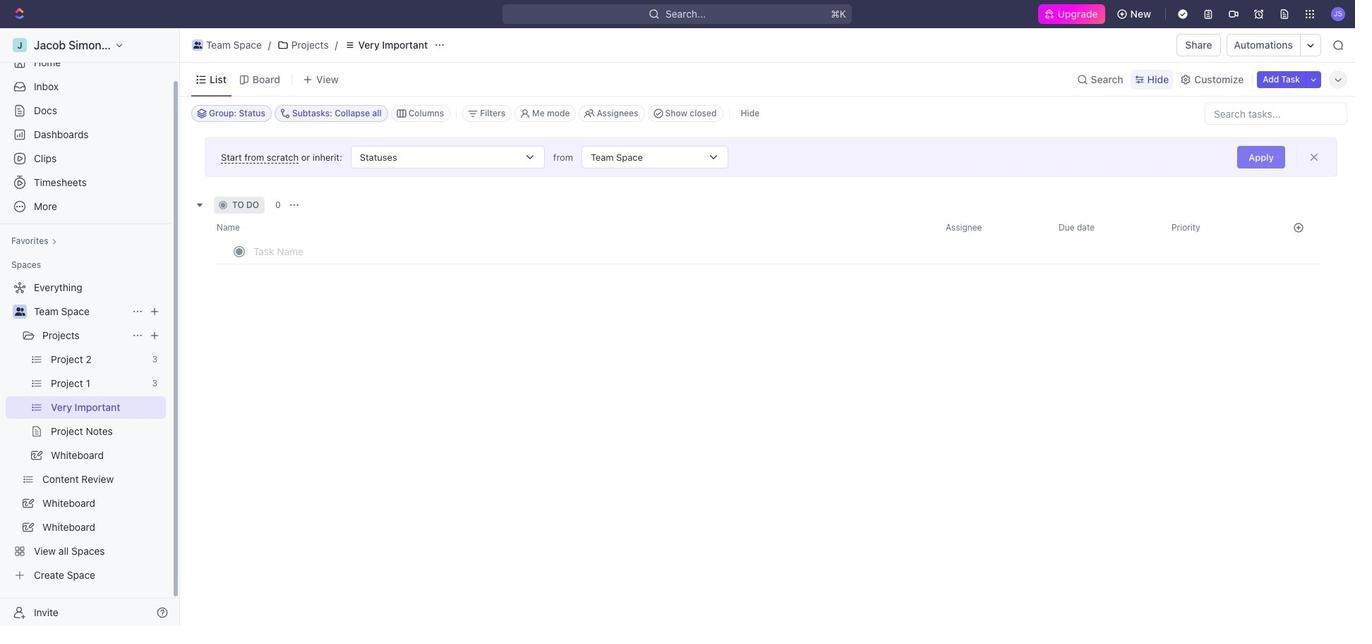 Task type: describe. For each thing, give the bounding box(es) containing it.
Search tasks... text field
[[1206, 103, 1347, 124]]

user group image inside sidebar navigation
[[14, 308, 25, 316]]

jacob simon's workspace, , element
[[13, 38, 27, 52]]

sidebar navigation
[[0, 28, 183, 627]]



Task type: locate. For each thing, give the bounding box(es) containing it.
0 vertical spatial user group image
[[193, 42, 202, 49]]

Task Name text field
[[253, 240, 666, 263]]

1 vertical spatial user group image
[[14, 308, 25, 316]]

tree inside sidebar navigation
[[6, 277, 166, 587]]

1 horizontal spatial user group image
[[193, 42, 202, 49]]

0 horizontal spatial user group image
[[14, 308, 25, 316]]

user group image
[[193, 42, 202, 49], [14, 308, 25, 316]]

tree
[[6, 277, 166, 587]]



Task type: vqa. For each thing, say whether or not it's contained in the screenshot.
Add inside the dropdown button
no



